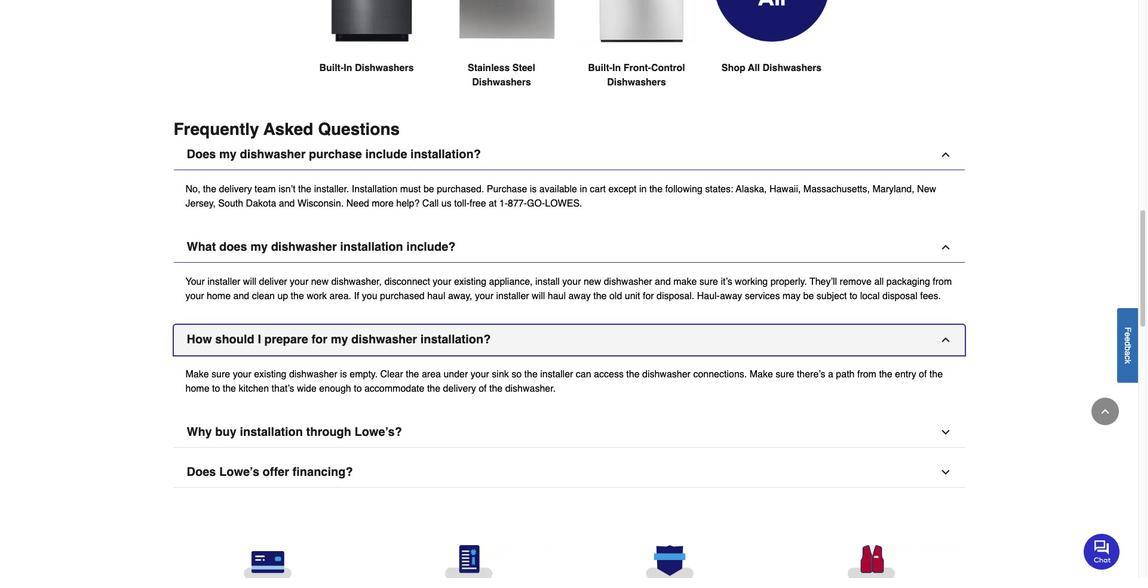 Task type: locate. For each thing, give the bounding box(es) containing it.
1 horizontal spatial installer
[[496, 291, 529, 302]]

1 horizontal spatial of
[[919, 370, 927, 380]]

0 vertical spatial my
[[219, 148, 237, 162]]

shop
[[722, 63, 746, 74]]

the left "entry"
[[880, 370, 893, 380]]

for right prepare
[[312, 333, 328, 347]]

dishwashers for all
[[763, 63, 822, 74]]

from up fees.
[[933, 277, 952, 288]]

built- for built-in front-control dishwashers
[[588, 63, 613, 74]]

1 built- from the left
[[319, 63, 344, 74]]

kitchen
[[239, 384, 269, 395]]

available
[[540, 184, 577, 195]]

1 vertical spatial installation?
[[421, 333, 491, 347]]

chevron down image inside why buy installation through lowe's? button
[[940, 427, 952, 439]]

more
[[372, 199, 394, 210]]

disconnect
[[385, 277, 430, 288]]

2 horizontal spatial to
[[850, 291, 858, 302]]

does my dishwasher purchase include installation?
[[187, 148, 481, 162]]

0 vertical spatial home
[[207, 291, 231, 302]]

1 vertical spatial is
[[340, 370, 347, 380]]

1 vertical spatial of
[[479, 384, 487, 395]]

0 vertical spatial chevron down image
[[940, 427, 952, 439]]

installation? inside button
[[421, 333, 491, 347]]

away
[[569, 291, 591, 302], [720, 291, 743, 302]]

2 horizontal spatial installer
[[541, 370, 574, 380]]

haul down install
[[548, 291, 566, 302]]

0 horizontal spatial be
[[424, 184, 434, 195]]

2 horizontal spatial and
[[655, 277, 671, 288]]

of right "entry"
[[919, 370, 927, 380]]

1 horizontal spatial new
[[584, 277, 602, 288]]

steel
[[513, 63, 536, 74]]

dishwasher
[[240, 148, 306, 162], [271, 241, 337, 254], [604, 277, 653, 288], [352, 333, 417, 347], [289, 370, 338, 380], [643, 370, 691, 380]]

existing inside your installer will deliver your new dishwasher, disconnect your existing appliance, install your new dishwasher and make sure it's working properly. they'll remove all packaging from your home and clean up the work area. if you purchased haul away, your installer will haul away the old unit for disposal. haul-away services may be subject to local disposal fees.
[[454, 277, 487, 288]]

2 away from the left
[[720, 291, 743, 302]]

delivery inside make sure your existing dishwasher is empty. clear the area under your sink so the installer can access the dishwasher connections. make sure there's a path from the entry of the home to the kitchen that's wide enough to accommodate the delivery of the dishwasher.
[[443, 384, 476, 395]]

area.
[[330, 291, 352, 302]]

2 haul from the left
[[548, 291, 566, 302]]

1 horizontal spatial existing
[[454, 277, 487, 288]]

make right connections.
[[750, 370, 773, 380]]

chevron up image inside 'how should i prepare for my dishwasher installation?' button
[[940, 334, 952, 346]]

1 vertical spatial home
[[186, 384, 210, 395]]

does inside button
[[187, 466, 216, 480]]

does lowe's offer financing?
[[187, 466, 353, 480]]

make down how
[[186, 370, 209, 380]]

dishwasher left connections.
[[643, 370, 691, 380]]

lowes.
[[545, 199, 583, 210]]

a blue badge icon. image
[[579, 546, 761, 579]]

0 vertical spatial installer
[[208, 277, 241, 288]]

2 in from the left
[[613, 63, 621, 74]]

sink
[[492, 370, 509, 380]]

the down area
[[427, 384, 441, 395]]

does for does my dishwasher purchase include installation?
[[187, 148, 216, 162]]

and down isn't
[[279, 199, 295, 210]]

0 horizontal spatial haul
[[428, 291, 446, 302]]

existing up that's
[[254, 370, 287, 380]]

0 horizontal spatial new
[[311, 277, 329, 288]]

1 vertical spatial delivery
[[443, 384, 476, 395]]

1 horizontal spatial delivery
[[443, 384, 476, 395]]

dishwasher down wisconsin.
[[271, 241, 337, 254]]

2 horizontal spatial my
[[331, 333, 348, 347]]

f e e d b a c k button
[[1118, 308, 1139, 383]]

dishwasher up clear
[[352, 333, 417, 347]]

1 in from the left
[[344, 63, 352, 74]]

2 chevron down image from the top
[[940, 467, 952, 479]]

access
[[594, 370, 624, 380]]

questions
[[318, 120, 400, 139]]

0 horizontal spatial from
[[858, 370, 877, 380]]

0 vertical spatial a
[[1124, 351, 1133, 356]]

0 vertical spatial installation?
[[411, 148, 481, 162]]

new down what does my dishwasher installation include? button at the top
[[584, 277, 602, 288]]

chevron up image for how should i prepare for my dishwasher installation?
[[940, 334, 952, 346]]

buy
[[215, 426, 237, 440]]

chevron up image inside does my dishwasher purchase include installation? button
[[940, 149, 952, 161]]

sure
[[700, 277, 719, 288], [212, 370, 230, 380], [776, 370, 795, 380]]

does left lowe's
[[187, 466, 216, 480]]

chevron down image for why buy installation through lowe's?
[[940, 427, 952, 439]]

home
[[207, 291, 231, 302], [186, 384, 210, 395]]

installation up dishwasher,
[[340, 241, 403, 254]]

in
[[580, 184, 588, 195], [640, 184, 647, 195]]

away down it's
[[720, 291, 743, 302]]

my down area.
[[331, 333, 348, 347]]

the right "up"
[[291, 291, 304, 302]]

0 horizontal spatial for
[[312, 333, 328, 347]]

2 horizontal spatial sure
[[776, 370, 795, 380]]

is up the go-
[[530, 184, 537, 195]]

0 vertical spatial be
[[424, 184, 434, 195]]

how should i prepare for my dishwasher installation? button
[[174, 325, 965, 356]]

1 in from the left
[[580, 184, 588, 195]]

home up the why
[[186, 384, 210, 395]]

1 does from the top
[[187, 148, 216, 162]]

2 vertical spatial installer
[[541, 370, 574, 380]]

0 horizontal spatial in
[[580, 184, 588, 195]]

built- left "front-"
[[588, 63, 613, 74]]

to down empty.
[[354, 384, 362, 395]]

1 horizontal spatial for
[[643, 291, 654, 302]]

and
[[279, 199, 295, 210], [655, 277, 671, 288], [233, 291, 249, 302]]

0 horizontal spatial in
[[344, 63, 352, 74]]

shop all dishwashers
[[722, 63, 822, 74]]

will down install
[[532, 291, 545, 302]]

to left kitchen
[[212, 384, 220, 395]]

how should i prepare for my dishwasher installation?
[[187, 333, 491, 347]]

a up k
[[1124, 351, 1133, 356]]

clean
[[252, 291, 275, 302]]

must
[[400, 184, 421, 195]]

the left old
[[594, 291, 607, 302]]

1 horizontal spatial to
[[354, 384, 362, 395]]

make sure your existing dishwasher is empty. clear the area under your sink so the installer can access the dishwasher connections. make sure there's a path from the entry of the home to the kitchen that's wide enough to accommodate the delivery of the dishwasher.
[[186, 370, 943, 395]]

delivery
[[219, 184, 252, 195], [443, 384, 476, 395]]

haul left away,
[[428, 291, 446, 302]]

chevron down image for does lowe's offer financing?
[[940, 467, 952, 479]]

your
[[290, 277, 309, 288], [433, 277, 452, 288], [563, 277, 581, 288], [186, 291, 204, 302], [475, 291, 494, 302], [233, 370, 252, 380], [471, 370, 490, 380]]

away left old
[[569, 291, 591, 302]]

that's
[[272, 384, 294, 395]]

1 vertical spatial chevron up image
[[940, 334, 952, 346]]

1 haul from the left
[[428, 291, 446, 302]]

connections.
[[694, 370, 747, 380]]

your installer will deliver your new dishwasher, disconnect your existing appliance, install your new dishwasher and make sure it's working properly. they'll remove all packaging from your home and clean up the work area. if you purchased haul away, your installer will haul away the old unit for disposal. haul-away services may be subject to local disposal fees.
[[186, 277, 952, 302]]

1 away from the left
[[569, 291, 591, 302]]

chevron up image for does my dishwasher purchase include installation?
[[940, 149, 952, 161]]

sure up haul-
[[700, 277, 719, 288]]

existing up away,
[[454, 277, 487, 288]]

from inside make sure your existing dishwasher is empty. clear the area under your sink so the installer can access the dishwasher connections. make sure there's a path from the entry of the home to the kitchen that's wide enough to accommodate the delivery of the dishwasher.
[[858, 370, 877, 380]]

my right does
[[251, 241, 268, 254]]

for
[[643, 291, 654, 302], [312, 333, 328, 347]]

be right may
[[804, 291, 814, 302]]

the left area
[[406, 370, 419, 380]]

entry
[[896, 370, 917, 380]]

0 horizontal spatial and
[[233, 291, 249, 302]]

2 built- from the left
[[588, 63, 613, 74]]

in right except
[[640, 184, 647, 195]]

area
[[422, 370, 441, 380]]

1 horizontal spatial in
[[640, 184, 647, 195]]

remove
[[840, 277, 872, 288]]

purchase
[[309, 148, 362, 162]]

1 horizontal spatial be
[[804, 291, 814, 302]]

if
[[354, 291, 359, 302]]

of left dishwasher. at the left bottom of the page
[[479, 384, 487, 395]]

1 vertical spatial does
[[187, 466, 216, 480]]

the up dishwasher. at the left bottom of the page
[[525, 370, 538, 380]]

dishwasher up unit
[[604, 277, 653, 288]]

1 horizontal spatial haul
[[548, 291, 566, 302]]

through
[[306, 426, 352, 440]]

does down frequently
[[187, 148, 216, 162]]

does inside button
[[187, 148, 216, 162]]

built- inside built-in front-control dishwashers
[[588, 63, 613, 74]]

states:
[[706, 184, 734, 195]]

new up the work
[[311, 277, 329, 288]]

2 vertical spatial chevron up image
[[1100, 406, 1112, 418]]

stainless steel dishwashers
[[468, 63, 536, 88]]

and up disposal.
[[655, 277, 671, 288]]

in inside built-in front-control dishwashers
[[613, 63, 621, 74]]

installation? inside button
[[411, 148, 481, 162]]

be inside no, the delivery team isn't the installer. installation must be purchased. purchase is available in cart except in the following states: alaska, hawaii, massachusetts, maryland, new jersey, south dakota and wisconsin. need more help? call us toll-free at 1-877-go-lowes.
[[424, 184, 434, 195]]

0 vertical spatial for
[[643, 291, 654, 302]]

hawaii,
[[770, 184, 801, 195]]

your up away,
[[433, 277, 452, 288]]

chevron down image
[[940, 427, 952, 439], [940, 467, 952, 479]]

a inside make sure your existing dishwasher is empty. clear the area under your sink so the installer can access the dishwasher connections. make sure there's a path from the entry of the home to the kitchen that's wide enough to accommodate the delivery of the dishwasher.
[[829, 370, 834, 380]]

should
[[215, 333, 255, 347]]

will up "clean"
[[243, 277, 257, 288]]

a dark gray built-in dishwasher. image
[[309, 0, 425, 43]]

0 horizontal spatial installation
[[240, 426, 303, 440]]

of
[[919, 370, 927, 380], [479, 384, 487, 395]]

installer inside make sure your existing dishwasher is empty. clear the area under your sink so the installer can access the dishwasher connections. make sure there's a path from the entry of the home to the kitchen that's wide enough to accommodate the delivery of the dishwasher.
[[541, 370, 574, 380]]

1 horizontal spatial built-
[[588, 63, 613, 74]]

1 vertical spatial chevron down image
[[940, 467, 952, 479]]

in down a dark gray built-in dishwasher. image
[[344, 63, 352, 74]]

0 horizontal spatial will
[[243, 277, 257, 288]]

scroll to top element
[[1092, 398, 1120, 426]]

1 vertical spatial for
[[312, 333, 328, 347]]

0 vertical spatial chevron up image
[[940, 149, 952, 161]]

for inside button
[[312, 333, 328, 347]]

and left "clean"
[[233, 291, 249, 302]]

dishwasher down frequently asked questions
[[240, 148, 306, 162]]

dishwasher,
[[331, 277, 382, 288]]

is
[[530, 184, 537, 195], [340, 370, 347, 380]]

1 horizontal spatial will
[[532, 291, 545, 302]]

will
[[243, 277, 257, 288], [532, 291, 545, 302]]

chevron up image inside "scroll to top" element
[[1100, 406, 1112, 418]]

for right unit
[[643, 291, 654, 302]]

2 does from the top
[[187, 466, 216, 480]]

does lowe's offer financing? button
[[174, 458, 965, 489]]

install
[[536, 277, 560, 288]]

installation? up under
[[421, 333, 491, 347]]

e up b
[[1124, 337, 1133, 342]]

chevron up image
[[940, 149, 952, 161], [940, 334, 952, 346], [1100, 406, 1112, 418]]

to down remove
[[850, 291, 858, 302]]

dakota
[[246, 199, 276, 210]]

0 vertical spatial installation
[[340, 241, 403, 254]]

0 horizontal spatial away
[[569, 291, 591, 302]]

0 horizontal spatial my
[[219, 148, 237, 162]]

1 horizontal spatial make
[[750, 370, 773, 380]]

home inside make sure your existing dishwasher is empty. clear the area under your sink so the installer can access the dishwasher connections. make sure there's a path from the entry of the home to the kitchen that's wide enough to accommodate the delivery of the dishwasher.
[[186, 384, 210, 395]]

0 vertical spatial from
[[933, 277, 952, 288]]

fees.
[[921, 291, 941, 302]]

for inside your installer will deliver your new dishwasher, disconnect your existing appliance, install your new dishwasher and make sure it's working properly. they'll remove all packaging from your home and clean up the work area. if you purchased haul away, your installer will haul away the old unit for disposal. haul-away services may be subject to local disposal fees.
[[643, 291, 654, 302]]

the left kitchen
[[223, 384, 236, 395]]

0 horizontal spatial a
[[829, 370, 834, 380]]

be inside your installer will deliver your new dishwasher, disconnect your existing appliance, install your new dishwasher and make sure it's working properly. they'll remove all packaging from your home and clean up the work area. if you purchased haul away, your installer will haul away the old unit for disposal. haul-away services may be subject to local disposal fees.
[[804, 291, 814, 302]]

0 horizontal spatial installer
[[208, 277, 241, 288]]

i
[[258, 333, 261, 347]]

1 chevron down image from the top
[[940, 427, 952, 439]]

delivery up 'south'
[[219, 184, 252, 195]]

sure left "there's"
[[776, 370, 795, 380]]

and inside no, the delivery team isn't the installer. installation must be purchased. purchase is available in cart except in the following states: alaska, hawaii, massachusetts, maryland, new jersey, south dakota and wisconsin. need more help? call us toll-free at 1-877-go-lowes.
[[279, 199, 295, 210]]

does
[[187, 148, 216, 162], [187, 466, 216, 480]]

dishwashers right all
[[763, 63, 822, 74]]

frequently
[[174, 120, 259, 139]]

chevron down image inside does lowe's offer financing? button
[[940, 467, 952, 479]]

a left path
[[829, 370, 834, 380]]

1 horizontal spatial from
[[933, 277, 952, 288]]

delivery down under
[[443, 384, 476, 395]]

your right install
[[563, 277, 581, 288]]

cart
[[590, 184, 606, 195]]

0 vertical spatial is
[[530, 184, 537, 195]]

be up call
[[424, 184, 434, 195]]

1 horizontal spatial away
[[720, 291, 743, 302]]

e up the d
[[1124, 332, 1133, 337]]

1 horizontal spatial is
[[530, 184, 537, 195]]

0 vertical spatial existing
[[454, 277, 487, 288]]

0 vertical spatial of
[[919, 370, 927, 380]]

shop all. image
[[714, 0, 830, 42]]

purchase
[[487, 184, 527, 195]]

1 vertical spatial my
[[251, 241, 268, 254]]

dishwasher up wide
[[289, 370, 338, 380]]

a dark blue credit card icon. image
[[176, 546, 358, 579]]

your
[[186, 277, 205, 288]]

financing?
[[293, 466, 353, 480]]

from right path
[[858, 370, 877, 380]]

dishwashers inside "stainless steel dishwashers"
[[472, 77, 531, 88]]

1 vertical spatial existing
[[254, 370, 287, 380]]

dishwashers down a dark gray built-in dishwasher. image
[[355, 63, 414, 74]]

installer right the your
[[208, 277, 241, 288]]

built- down a dark gray built-in dishwasher. image
[[319, 63, 344, 74]]

is inside make sure your existing dishwasher is empty. clear the area under your sink so the installer can access the dishwasher connections. make sure there's a path from the entry of the home to the kitchen that's wide enough to accommodate the delivery of the dishwasher.
[[340, 370, 347, 380]]

is up enough
[[340, 370, 347, 380]]

0 horizontal spatial existing
[[254, 370, 287, 380]]

0 horizontal spatial make
[[186, 370, 209, 380]]

wisconsin.
[[298, 199, 344, 210]]

to
[[850, 291, 858, 302], [212, 384, 220, 395], [354, 384, 362, 395]]

in left the "cart"
[[580, 184, 588, 195]]

prepare
[[265, 333, 308, 347]]

haul
[[428, 291, 446, 302], [548, 291, 566, 302]]

installation up the does lowe's offer financing?
[[240, 426, 303, 440]]

dishwashers for in
[[355, 63, 414, 74]]

south
[[218, 199, 243, 210]]

1 vertical spatial will
[[532, 291, 545, 302]]

1 vertical spatial from
[[858, 370, 877, 380]]

0 horizontal spatial delivery
[[219, 184, 252, 195]]

0 horizontal spatial of
[[479, 384, 487, 395]]

1 vertical spatial be
[[804, 291, 814, 302]]

installation?
[[411, 148, 481, 162], [421, 333, 491, 347]]

jersey,
[[186, 199, 216, 210]]

2 vertical spatial and
[[233, 291, 249, 302]]

my down frequently
[[219, 148, 237, 162]]

in left "front-"
[[613, 63, 621, 74]]

existing
[[454, 277, 487, 288], [254, 370, 287, 380]]

0 vertical spatial and
[[279, 199, 295, 210]]

0 vertical spatial does
[[187, 148, 216, 162]]

installer left can
[[541, 370, 574, 380]]

free
[[470, 199, 486, 210]]

new
[[311, 277, 329, 288], [584, 277, 602, 288]]

installation? up purchased.
[[411, 148, 481, 162]]

home left "clean"
[[207, 291, 231, 302]]

2 new from the left
[[584, 277, 602, 288]]

1 horizontal spatial sure
[[700, 277, 719, 288]]

dishwashers down "front-"
[[607, 77, 666, 88]]

1 vertical spatial and
[[655, 277, 671, 288]]

1 vertical spatial installation
[[240, 426, 303, 440]]

1 horizontal spatial in
[[613, 63, 621, 74]]

e
[[1124, 332, 1133, 337], [1124, 337, 1133, 342]]

0 vertical spatial delivery
[[219, 184, 252, 195]]

1 horizontal spatial a
[[1124, 351, 1133, 356]]

1 vertical spatial a
[[829, 370, 834, 380]]

1 horizontal spatial and
[[279, 199, 295, 210]]

frequently asked questions
[[174, 120, 400, 139]]

at
[[489, 199, 497, 210]]

1 new from the left
[[311, 277, 329, 288]]

0 horizontal spatial built-
[[319, 63, 344, 74]]

sure down should
[[212, 370, 230, 380]]

stainless
[[468, 63, 510, 74]]

1 vertical spatial installer
[[496, 291, 529, 302]]

a lowe's red vest icon. image
[[780, 546, 963, 579]]

what does my dishwasher installation include?
[[187, 241, 456, 254]]

a inside button
[[1124, 351, 1133, 356]]

in inside built-in dishwashers link
[[344, 63, 352, 74]]

dishwashers down stainless
[[472, 77, 531, 88]]

2 make from the left
[[750, 370, 773, 380]]

0 horizontal spatial is
[[340, 370, 347, 380]]

installer down 'appliance,'
[[496, 291, 529, 302]]

b
[[1124, 346, 1133, 351]]



Task type: vqa. For each thing, say whether or not it's contained in the screenshot.
Recommended
no



Task type: describe. For each thing, give the bounding box(es) containing it.
dishwasher inside button
[[240, 148, 306, 162]]

existing inside make sure your existing dishwasher is empty. clear the area under your sink so the installer can access the dishwasher connections. make sure there's a path from the entry of the home to the kitchen that's wide enough to accommodate the delivery of the dishwasher.
[[254, 370, 287, 380]]

1 horizontal spatial my
[[251, 241, 268, 254]]

1 horizontal spatial installation
[[340, 241, 403, 254]]

disposal.
[[657, 291, 695, 302]]

1 e from the top
[[1124, 332, 1133, 337]]

maryland,
[[873, 184, 915, 195]]

it's
[[721, 277, 733, 288]]

the right no,
[[203, 184, 216, 195]]

a stainless steel dishwasher with a bar-style handle for opening and closing. image
[[444, 0, 560, 43]]

dishwasher inside your installer will deliver your new dishwasher, disconnect your existing appliance, install your new dishwasher and make sure it's working properly. they'll remove all packaging from your home and clean up the work area. if you purchased haul away, your installer will haul away the old unit for disposal. haul-away services may be subject to local disposal fees.
[[604, 277, 653, 288]]

sure inside your installer will deliver your new dishwasher, disconnect your existing appliance, install your new dishwasher and make sure it's working properly. they'll remove all packaging from your home and clean up the work area. if you purchased haul away, your installer will haul away the old unit for disposal. haul-away services may be subject to local disposal fees.
[[700, 277, 719, 288]]

include
[[366, 148, 407, 162]]

the down sink
[[490, 384, 503, 395]]

installation
[[352, 184, 398, 195]]

your right away,
[[475, 291, 494, 302]]

help?
[[396, 199, 420, 210]]

your up kitchen
[[233, 370, 252, 380]]

chevron up image
[[940, 242, 952, 254]]

the right the access
[[627, 370, 640, 380]]

appliance,
[[489, 277, 533, 288]]

d
[[1124, 342, 1133, 346]]

no,
[[186, 184, 201, 195]]

empty.
[[350, 370, 378, 380]]

2 e from the top
[[1124, 337, 1133, 342]]

go-
[[527, 199, 545, 210]]

away,
[[448, 291, 473, 302]]

work
[[307, 291, 327, 302]]

may
[[783, 291, 801, 302]]

dishwasher.
[[506, 384, 556, 395]]

us
[[442, 199, 452, 210]]

what
[[187, 241, 216, 254]]

in for dishwashers
[[344, 63, 352, 74]]

you
[[362, 291, 378, 302]]

does
[[219, 241, 247, 254]]

built-in dishwashers
[[319, 63, 414, 74]]

offer
[[263, 466, 289, 480]]

in for front-
[[613, 63, 621, 74]]

except
[[609, 184, 637, 195]]

the right "entry"
[[930, 370, 943, 380]]

my inside button
[[219, 148, 237, 162]]

does my dishwasher purchase include installation? button
[[174, 140, 965, 171]]

chat invite button image
[[1084, 534, 1121, 570]]

clear
[[381, 370, 403, 380]]

unit
[[625, 291, 641, 302]]

f e e d b a c k
[[1124, 327, 1133, 364]]

does for does lowe's offer financing?
[[187, 466, 216, 480]]

deliver
[[259, 277, 287, 288]]

to inside your installer will deliver your new dishwasher, disconnect your existing appliance, install your new dishwasher and make sure it's working properly. they'll remove all packaging from your home and clean up the work area. if you purchased haul away, your installer will haul away the old unit for disposal. haul-away services may be subject to local disposal fees.
[[850, 291, 858, 302]]

enough
[[319, 384, 351, 395]]

dishwashers for steel
[[472, 77, 531, 88]]

what does my dishwasher installation include? button
[[174, 233, 965, 263]]

team
[[255, 184, 276, 195]]

0 horizontal spatial sure
[[212, 370, 230, 380]]

delivery inside no, the delivery team isn't the installer. installation must be purchased. purchase is available in cart except in the following states: alaska, hawaii, massachusetts, maryland, new jersey, south dakota and wisconsin. need more help? call us toll-free at 1-877-go-lowes.
[[219, 184, 252, 195]]

up
[[278, 291, 288, 302]]

lowe's
[[219, 466, 259, 480]]

all
[[875, 277, 884, 288]]

path
[[837, 370, 855, 380]]

how
[[187, 333, 212, 347]]

alaska,
[[736, 184, 767, 195]]

toll-
[[454, 199, 470, 210]]

massachusetts,
[[804, 184, 870, 195]]

local
[[861, 291, 880, 302]]

why
[[187, 426, 212, 440]]

make
[[674, 277, 697, 288]]

2 in from the left
[[640, 184, 647, 195]]

shop all dishwashers link
[[714, 0, 830, 104]]

0 horizontal spatial to
[[212, 384, 220, 395]]

can
[[576, 370, 592, 380]]

call
[[423, 199, 439, 210]]

built- for built-in dishwashers
[[319, 63, 344, 74]]

packaging
[[887, 277, 931, 288]]

properly.
[[771, 277, 807, 288]]

haul-
[[697, 291, 720, 302]]

lowe's?
[[355, 426, 402, 440]]

new
[[918, 184, 937, 195]]

a dark blue background check icon. image
[[378, 546, 560, 579]]

the right isn't
[[298, 184, 312, 195]]

built-in front-control dishwashers
[[588, 63, 686, 88]]

the left following
[[650, 184, 663, 195]]

1-
[[500, 199, 508, 210]]

is inside no, the delivery team isn't the installer. installation must be purchased. purchase is available in cart except in the following states: alaska, hawaii, massachusetts, maryland, new jersey, south dakota and wisconsin. need more help? call us toll-free at 1-877-go-lowes.
[[530, 184, 537, 195]]

services
[[745, 291, 780, 302]]

c
[[1124, 356, 1133, 360]]

1 make from the left
[[186, 370, 209, 380]]

purchased
[[380, 291, 425, 302]]

877-
[[508, 199, 527, 210]]

your down the your
[[186, 291, 204, 302]]

from inside your installer will deliver your new dishwasher, disconnect your existing appliance, install your new dishwasher and make sure it's working properly. they'll remove all packaging from your home and clean up the work area. if you purchased haul away, your installer will haul away the old unit for disposal. haul-away services may be subject to local disposal fees.
[[933, 277, 952, 288]]

k
[[1124, 360, 1133, 364]]

purchased.
[[437, 184, 484, 195]]

a stainless steel built-in front-control dishwasher. image
[[579, 0, 695, 43]]

there's
[[797, 370, 826, 380]]

home inside your installer will deliver your new dishwasher, disconnect your existing appliance, install your new dishwasher and make sure it's working properly. they'll remove all packaging from your home and clean up the work area. if you purchased haul away, your installer will haul away the old unit for disposal. haul-away services may be subject to local disposal fees.
[[207, 291, 231, 302]]

your left sink
[[471, 370, 490, 380]]

dishwashers inside built-in front-control dishwashers
[[607, 77, 666, 88]]

your up the work
[[290, 277, 309, 288]]

f
[[1124, 327, 1133, 332]]

0 vertical spatial will
[[243, 277, 257, 288]]

subject
[[817, 291, 847, 302]]

2 vertical spatial my
[[331, 333, 348, 347]]

why buy installation through lowe's?
[[187, 426, 402, 440]]

under
[[444, 370, 468, 380]]



